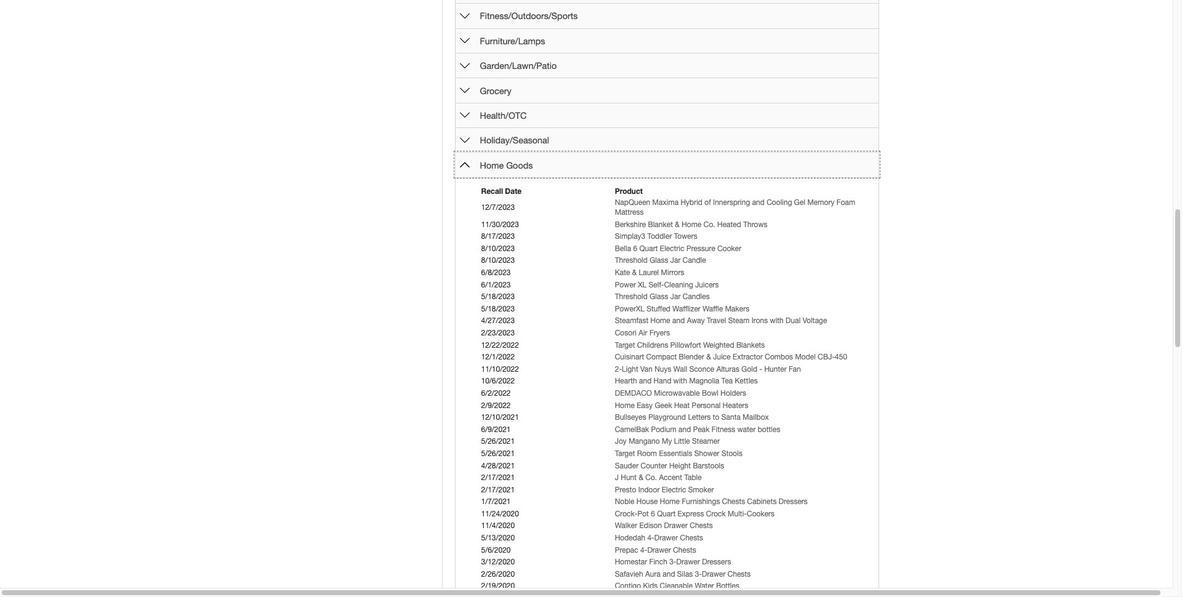 Task type: describe. For each thing, give the bounding box(es) containing it.
cuisinart compact blender & juice extractor combos model cbj-450 link
[[615, 353, 848, 362]]

row containing 2/26/2020
[[480, 569, 862, 581]]

express
[[678, 510, 704, 518]]

6/8/2023
[[481, 269, 511, 277]]

smoker
[[688, 486, 714, 494]]

garden/lawn/patio
[[480, 60, 557, 71]]

12/22/2022
[[481, 341, 519, 350]]

and for peak
[[679, 425, 691, 434]]

joy mangano my little steamer link
[[615, 437, 720, 446]]

powerxl stuffed wafflizer waffle makers link
[[615, 305, 750, 313]]

extractor
[[733, 353, 763, 362]]

circle arrow s image
[[460, 160, 470, 170]]

prepac 4-drawer chests
[[615, 546, 696, 555]]

8/10/2023 for bella
[[481, 244, 515, 253]]

throws
[[743, 220, 768, 229]]

waffle
[[703, 305, 723, 313]]

sauder
[[615, 462, 639, 470]]

0 vertical spatial 3-
[[670, 558, 677, 567]]

24 row from the top
[[480, 485, 862, 497]]

& up "towers"
[[675, 220, 680, 229]]

row containing 11/10/2022
[[480, 364, 862, 376]]

sauder counter height barstools link
[[615, 462, 724, 470]]

bullseyes
[[615, 413, 647, 422]]

cooling
[[767, 199, 792, 207]]

shower
[[695, 450, 720, 458]]

2/19/2020
[[481, 582, 515, 591]]

accent
[[659, 474, 682, 482]]

simplay3 toddler towers
[[615, 232, 698, 241]]

fan
[[789, 365, 801, 374]]

bottles
[[758, 425, 781, 434]]

presto
[[615, 486, 636, 494]]

contigo kids cleanable water bottles
[[615, 582, 740, 591]]

cookers
[[747, 510, 775, 518]]

hearth and hand with magnolia tea kettles
[[615, 377, 758, 386]]

1 vertical spatial 3-
[[695, 570, 702, 579]]

presto indoor electric smoker
[[615, 486, 714, 494]]

9 row from the top
[[480, 303, 862, 316]]

napqueen
[[615, 199, 651, 207]]

hearth
[[615, 377, 637, 386]]

multi-
[[728, 510, 747, 518]]

bella
[[615, 244, 631, 253]]

0 vertical spatial electric
[[660, 244, 685, 253]]

row containing 10/6/2022
[[480, 376, 862, 388]]

home up recall
[[480, 160, 504, 170]]

holders
[[721, 389, 746, 398]]

power
[[615, 281, 636, 289]]

row containing 6/9/2021
[[480, 424, 862, 436]]

innerspring
[[713, 199, 750, 207]]

demdaco
[[615, 389, 652, 398]]

nuys
[[655, 365, 672, 374]]

juice
[[713, 353, 731, 362]]

safavieh aura and silas 3-drawer chests
[[615, 570, 751, 579]]

threshold for threshold glass jar candle
[[615, 256, 648, 265]]

goods
[[506, 160, 533, 170]]

home down "presto indoor electric smoker" link
[[660, 498, 680, 506]]

row containing 4/27/2023
[[480, 316, 862, 328]]

bella 6 quart electric pressure cooker
[[615, 244, 742, 253]]

hodedah 4-drawer chests link
[[615, 534, 703, 543]]

chests for hodedah 4-drawer chests
[[680, 534, 703, 543]]

6/2/2022
[[481, 389, 511, 398]]

11/10/2022
[[481, 365, 519, 374]]

target room essentials shower stools
[[615, 450, 743, 458]]

threshold for threshold glass jar candles
[[615, 293, 648, 301]]

home goods link
[[480, 160, 533, 170]]

12/7/2023
[[481, 203, 515, 212]]

recall date
[[481, 187, 522, 196]]

2/17/2021 for presto
[[481, 486, 515, 494]]

0 horizontal spatial dressers
[[702, 558, 731, 567]]

5/26/2021 for target
[[481, 450, 515, 458]]

mirrors
[[661, 269, 684, 277]]

pillowfort
[[671, 341, 701, 350]]

1/7/2021
[[481, 498, 511, 506]]

maxima
[[653, 199, 679, 207]]

peak
[[693, 425, 710, 434]]

foam
[[837, 199, 856, 207]]

room
[[637, 450, 657, 458]]

row containing 6/2/2022
[[480, 388, 862, 400]]

circle arrow e image for furniture/lamps
[[460, 36, 470, 46]]

and down van
[[639, 377, 652, 386]]

target childrens pillowfort weighted blankets
[[615, 341, 765, 350]]

8/10/2023 for threshold
[[481, 256, 515, 265]]

prepac
[[615, 546, 638, 555]]

2/23/2023
[[481, 329, 515, 337]]

row containing 5/6/2020
[[480, 545, 862, 557]]

hunt
[[621, 474, 637, 482]]

berkshire
[[615, 220, 646, 229]]

chests for walker edison drawer chests
[[690, 522, 713, 531]]

threshold glass jar candles
[[615, 293, 710, 301]]

edison
[[640, 522, 662, 531]]

playground
[[649, 413, 686, 422]]

circle arrow e image for health/otc
[[460, 110, 470, 120]]

8 row from the top
[[480, 291, 862, 303]]

recall
[[481, 187, 503, 196]]

holiday/seasonal
[[480, 135, 549, 146]]

0 vertical spatial co.
[[704, 220, 715, 229]]

glass for candle
[[650, 256, 668, 265]]

makers
[[725, 305, 750, 313]]

11/30/2023
[[481, 220, 519, 229]]

prepac 4-drawer chests link
[[615, 546, 696, 555]]

5 row from the top
[[480, 255, 862, 267]]

stuffed
[[647, 305, 671, 313]]

water
[[695, 582, 714, 591]]

to
[[713, 413, 720, 422]]

home easy geek heat personal heaters link
[[615, 401, 749, 410]]

row containing napqueen maxima hybrid of innerspring and cooling gel memory foam mattress
[[480, 197, 862, 219]]

0 vertical spatial dressers
[[779, 498, 808, 506]]

blanket
[[648, 220, 673, 229]]

row containing 5/13/2020
[[480, 533, 862, 545]]

noble house home furnishings chests cabinets dressers link
[[615, 498, 808, 506]]

row containing 11/30/2023
[[480, 219, 862, 231]]

indoor
[[638, 486, 660, 494]]

self-
[[649, 281, 664, 289]]

grocery link
[[480, 85, 512, 96]]

1 vertical spatial quart
[[657, 510, 676, 518]]

row containing 8/17/2023
[[480, 231, 862, 243]]

home up fryers
[[651, 317, 671, 325]]

pot
[[638, 510, 649, 518]]

fryers
[[650, 329, 670, 337]]

row containing 12/22/2022
[[480, 340, 862, 352]]

sconce
[[690, 365, 715, 374]]

row containing 6/8/2023
[[480, 267, 862, 279]]

letters
[[688, 413, 711, 422]]

away
[[687, 317, 705, 325]]

row containing 12/1/2022
[[480, 352, 862, 364]]

drawer for walker
[[664, 522, 688, 531]]

threshold glass jar candle
[[615, 256, 706, 265]]

light
[[622, 365, 638, 374]]

0 horizontal spatial 6
[[633, 244, 638, 253]]

steam
[[728, 317, 750, 325]]

jar for candles
[[671, 293, 681, 301]]

4- for prepac
[[641, 546, 648, 555]]

1 vertical spatial electric
[[662, 486, 686, 494]]



Task type: locate. For each thing, give the bounding box(es) containing it.
geek
[[655, 401, 672, 410]]

11 row from the top
[[480, 328, 862, 340]]

walker edison drawer chests link
[[615, 522, 713, 531]]

12 row from the top
[[480, 340, 862, 352]]

12/10/2021
[[481, 413, 519, 422]]

2 row from the top
[[480, 219, 862, 231]]

target down cosori
[[615, 341, 635, 350]]

30 row from the top
[[480, 557, 862, 569]]

homestar finch 3-drawer dressers link
[[615, 558, 731, 567]]

row up podium
[[480, 412, 862, 424]]

6 row from the top
[[480, 267, 862, 279]]

& right kate
[[632, 269, 637, 277]]

my
[[662, 437, 672, 446]]

0 horizontal spatial with
[[674, 377, 687, 386]]

and left cooling at the top of the page
[[752, 199, 765, 207]]

cosori air fryers
[[615, 329, 670, 337]]

napqueen maxima hybrid of innerspring and cooling gel memory foam mattress
[[615, 199, 856, 217]]

0 vertical spatial 2/17/2021
[[481, 474, 515, 482]]

and for silas
[[663, 570, 675, 579]]

1 vertical spatial jar
[[671, 293, 681, 301]]

1 vertical spatial dressers
[[702, 558, 731, 567]]

crock
[[706, 510, 726, 518]]

2 circle arrow e image from the top
[[460, 86, 470, 95]]

cabinets
[[747, 498, 777, 506]]

21 row from the top
[[480, 448, 862, 460]]

3 row from the top
[[480, 231, 862, 243]]

chests down crock-pot 6 quart express crock multi-cookers
[[690, 522, 713, 531]]

quart up walker edison drawer chests
[[657, 510, 676, 518]]

1 vertical spatial target
[[615, 450, 635, 458]]

van
[[641, 365, 653, 374]]

5/18/2023 for threshold
[[481, 293, 515, 301]]

chests down express
[[680, 534, 703, 543]]

1 5/26/2021 from the top
[[481, 437, 515, 446]]

1 5/18/2023 from the top
[[481, 293, 515, 301]]

bowl
[[702, 389, 719, 398]]

row down homestar finch 3-drawer dressers
[[480, 569, 862, 581]]

22 row from the top
[[480, 460, 862, 472]]

dressers right cabinets
[[779, 498, 808, 506]]

target for target room essentials shower stools
[[615, 450, 635, 458]]

cuisinart
[[615, 353, 644, 362]]

chests for prepac 4-drawer chests
[[673, 546, 696, 555]]

demdaco microwavable bowl holders
[[615, 389, 746, 398]]

steamfast home and away travel steam irons with dual voltage link
[[615, 317, 827, 325]]

circle arrow e image for fitness/outdoors/sports
[[460, 11, 470, 21]]

3 circle arrow e image from the top
[[460, 110, 470, 120]]

little
[[674, 437, 690, 446]]

26 row from the top
[[480, 509, 862, 521]]

1 circle arrow e image from the top
[[460, 36, 470, 46]]

row up fryers
[[480, 316, 862, 328]]

2/26/2020
[[481, 570, 515, 579]]

glass for candles
[[650, 293, 668, 301]]

co. left heated
[[704, 220, 715, 229]]

row containing 4/28/2021
[[480, 460, 862, 472]]

13 row from the top
[[480, 352, 862, 364]]

0 vertical spatial target
[[615, 341, 635, 350]]

powerxl
[[615, 305, 645, 313]]

1 vertical spatial 5/18/2023
[[481, 305, 515, 313]]

glass up stuffed
[[650, 293, 668, 301]]

16 row from the top
[[480, 388, 862, 400]]

1 target from the top
[[615, 341, 635, 350]]

row down power xl self-cleaning juicers
[[480, 291, 862, 303]]

blender
[[679, 353, 705, 362]]

0 horizontal spatial co.
[[646, 474, 657, 482]]

0 vertical spatial 8/10/2023
[[481, 244, 515, 253]]

dressers up bottles
[[702, 558, 731, 567]]

barstools
[[693, 462, 724, 470]]

5/18/2023 up 4/27/2023
[[481, 305, 515, 313]]

1 horizontal spatial 6
[[651, 510, 655, 518]]

circle arrow e image left garden/lawn/patio link
[[460, 61, 470, 71]]

and inside napqueen maxima hybrid of innerspring and cooling gel memory foam mattress
[[752, 199, 765, 207]]

4/28/2021
[[481, 462, 515, 470]]

and up little
[[679, 425, 691, 434]]

with down wall on the right of page
[[674, 377, 687, 386]]

row containing 3/12/2020
[[480, 557, 862, 569]]

jar for candle
[[671, 256, 681, 265]]

drawer for prepac
[[648, 546, 671, 555]]

2 glass from the top
[[650, 293, 668, 301]]

row containing 2/19/2020
[[480, 581, 862, 593]]

8/17/2023
[[481, 232, 515, 241]]

house
[[637, 498, 658, 506]]

electric down "accent"
[[662, 486, 686, 494]]

row up hand
[[480, 364, 862, 376]]

chests up multi-
[[722, 498, 745, 506]]

8/10/2023 up 6/8/2023
[[481, 256, 515, 265]]

2 vertical spatial circle arrow e image
[[460, 135, 470, 145]]

threshold
[[615, 256, 648, 265], [615, 293, 648, 301]]

15 row from the top
[[480, 376, 862, 388]]

2 8/10/2023 from the top
[[481, 256, 515, 265]]

jar down cleaning
[[671, 293, 681, 301]]

j hunt & co. accent table link
[[615, 474, 702, 482]]

row up power xl self-cleaning juicers
[[480, 267, 862, 279]]

power xl self-cleaning juicers
[[615, 281, 719, 289]]

santa
[[722, 413, 741, 422]]

fitness/outdoors/sports link
[[480, 11, 578, 21]]

threshold up powerxl
[[615, 293, 648, 301]]

row containing 12/10/2021
[[480, 412, 862, 424]]

heat
[[674, 401, 690, 410]]

electric up threshold glass jar candle
[[660, 244, 685, 253]]

1 vertical spatial 2/17/2021
[[481, 486, 515, 494]]

0 vertical spatial 5/18/2023
[[481, 293, 515, 301]]

row up blanket
[[480, 197, 862, 219]]

1 2/17/2021 from the top
[[481, 474, 515, 482]]

health/otc link
[[480, 110, 527, 121]]

6 right pot
[[651, 510, 655, 518]]

2 jar from the top
[[671, 293, 681, 301]]

0 vertical spatial quart
[[640, 244, 658, 253]]

compact
[[646, 353, 677, 362]]

11/24/2020
[[481, 510, 519, 518]]

quart
[[640, 244, 658, 253], [657, 510, 676, 518]]

bullseyes playground letters to santa mailbox
[[615, 413, 769, 422]]

pressure
[[687, 244, 716, 253]]

cleanable
[[660, 582, 693, 591]]

drawer down express
[[664, 522, 688, 531]]

2 5/18/2023 from the top
[[481, 305, 515, 313]]

8/10/2023 down 8/17/2023 in the left top of the page
[[481, 244, 515, 253]]

demdaco microwavable bowl holders link
[[615, 389, 746, 398]]

and for away
[[673, 317, 685, 325]]

target
[[615, 341, 635, 350], [615, 450, 635, 458]]

2 5/26/2021 from the top
[[481, 450, 515, 458]]

combos
[[765, 353, 793, 362]]

circle arrow e image for garden/lawn/patio
[[460, 61, 470, 71]]

1 vertical spatial with
[[674, 377, 687, 386]]

walker edison drawer chests
[[615, 522, 713, 531]]

1 horizontal spatial dressers
[[779, 498, 808, 506]]

mailbox
[[743, 413, 769, 422]]

and down homestar finch 3-drawer dressers 'link' in the bottom right of the page
[[663, 570, 675, 579]]

drawer for hodedah
[[655, 534, 678, 543]]

10 row from the top
[[480, 316, 862, 328]]

row up nuys
[[480, 352, 862, 364]]

0 vertical spatial circle arrow e image
[[460, 11, 470, 21]]

1 horizontal spatial co.
[[704, 220, 715, 229]]

home up "towers"
[[682, 220, 702, 229]]

27 row from the top
[[480, 521, 862, 533]]

crock-pot 6 quart express crock multi-cookers link
[[615, 510, 775, 518]]

row containing 11/24/2020
[[480, 509, 862, 521]]

31 row from the top
[[480, 569, 862, 581]]

gold
[[742, 365, 758, 374]]

row up the microwavable
[[480, 376, 862, 388]]

row down the presto indoor electric smoker
[[480, 497, 862, 509]]

1 vertical spatial co.
[[646, 474, 657, 482]]

2 target from the top
[[615, 450, 635, 458]]

0 horizontal spatial 3-
[[670, 558, 677, 567]]

1 row from the top
[[480, 197, 862, 219]]

2/17/2021 for j
[[481, 474, 515, 482]]

row up 'mirrors' at the top
[[480, 255, 862, 267]]

row containing 2/23/2023
[[480, 328, 862, 340]]

powerxl stuffed wafflizer waffle makers
[[615, 305, 750, 313]]

&
[[675, 220, 680, 229], [632, 269, 637, 277], [707, 353, 711, 362], [639, 474, 644, 482]]

hodedah
[[615, 534, 645, 543]]

home
[[480, 160, 504, 170], [682, 220, 702, 229], [651, 317, 671, 325], [615, 401, 635, 410], [660, 498, 680, 506]]

tea
[[722, 377, 733, 386]]

walker
[[615, 522, 638, 531]]

23 row from the top
[[480, 472, 862, 485]]

row up threshold glass jar candle
[[480, 243, 862, 255]]

circle arrow e image
[[460, 11, 470, 21], [460, 86, 470, 95], [460, 110, 470, 120]]

row up the safavieh aura and silas 3-drawer chests
[[480, 557, 862, 569]]

drawer down walker edison drawer chests link at right bottom
[[655, 534, 678, 543]]

j hunt & co. accent table
[[615, 474, 702, 482]]

drawer up water
[[702, 570, 726, 579]]

row down threshold glass jar candles
[[480, 303, 862, 316]]

circle arrow e image up circle arrow s icon
[[460, 135, 470, 145]]

row up 'compact' on the bottom
[[480, 340, 862, 352]]

4- for hodedah
[[648, 534, 655, 543]]

3- right silas
[[695, 570, 702, 579]]

3 circle arrow e image from the top
[[460, 135, 470, 145]]

1 vertical spatial threshold
[[615, 293, 648, 301]]

chests
[[722, 498, 745, 506], [690, 522, 713, 531], [680, 534, 703, 543], [673, 546, 696, 555], [728, 570, 751, 579]]

homestar
[[615, 558, 647, 567]]

row up walker edison drawer chests
[[480, 509, 862, 521]]

row up "essentials"
[[480, 436, 862, 448]]

7 row from the top
[[480, 279, 862, 291]]

2 circle arrow e image from the top
[[460, 61, 470, 71]]

row down sauder counter height barstools link
[[480, 472, 862, 485]]

1 circle arrow e image from the top
[[460, 11, 470, 21]]

row
[[480, 197, 862, 219], [480, 219, 862, 231], [480, 231, 862, 243], [480, 243, 862, 255], [480, 255, 862, 267], [480, 267, 862, 279], [480, 279, 862, 291], [480, 291, 862, 303], [480, 303, 862, 316], [480, 316, 862, 328], [480, 328, 862, 340], [480, 340, 862, 352], [480, 352, 862, 364], [480, 364, 862, 376], [480, 376, 862, 388], [480, 388, 862, 400], [480, 400, 862, 412], [480, 412, 862, 424], [480, 424, 862, 436], [480, 436, 862, 448], [480, 448, 862, 460], [480, 460, 862, 472], [480, 472, 862, 485], [480, 485, 862, 497], [480, 497, 862, 509], [480, 509, 862, 521], [480, 521, 862, 533], [480, 533, 862, 545], [480, 545, 862, 557], [480, 557, 862, 569], [480, 569, 862, 581], [480, 581, 862, 593]]

presto indoor electric smoker link
[[615, 486, 714, 494]]

drawer
[[664, 522, 688, 531], [655, 534, 678, 543], [648, 546, 671, 555], [677, 558, 700, 567], [702, 570, 726, 579]]

2/17/2021 down the 4/28/2021
[[481, 474, 515, 482]]

steamfast home and away travel steam irons with dual voltage
[[615, 317, 827, 325]]

1 vertical spatial circle arrow e image
[[460, 61, 470, 71]]

row up sauder counter height barstools at the right bottom of the page
[[480, 448, 862, 460]]

& up 2-light van nuys wall sconce alturas gold - hunter fan
[[707, 353, 711, 362]]

5/26/2021 down the "6/9/2021"
[[481, 437, 515, 446]]

row down walker edison drawer chests link at right bottom
[[480, 533, 862, 545]]

mangano
[[629, 437, 660, 446]]

silas
[[677, 570, 693, 579]]

row containing 2/9/2022
[[480, 400, 862, 412]]

with left dual
[[770, 317, 784, 325]]

1 vertical spatial 4-
[[641, 546, 648, 555]]

19 row from the top
[[480, 424, 862, 436]]

co. up indoor
[[646, 474, 657, 482]]

hodedah 4-drawer chests
[[615, 534, 703, 543]]

6 right bella
[[633, 244, 638, 253]]

row down 'mirrors' at the top
[[480, 279, 862, 291]]

row up "accent"
[[480, 460, 862, 472]]

1 horizontal spatial with
[[770, 317, 784, 325]]

voltage
[[803, 317, 827, 325]]

circle arrow e image
[[460, 36, 470, 46], [460, 61, 470, 71], [460, 135, 470, 145]]

4- down edison
[[648, 534, 655, 543]]

row up playground
[[480, 400, 862, 412]]

2 threshold from the top
[[615, 293, 648, 301]]

camelbak podium and peak fitness water bottles
[[615, 425, 781, 434]]

berkshire blanket & home co. heated throws link
[[615, 220, 768, 229]]

0 vertical spatial circle arrow e image
[[460, 36, 470, 46]]

row down "accent"
[[480, 485, 862, 497]]

row containing 11/4/2020
[[480, 521, 862, 533]]

row containing 1/7/2021
[[480, 497, 862, 509]]

& right "hunt"
[[639, 474, 644, 482]]

0 vertical spatial glass
[[650, 256, 668, 265]]

1 vertical spatial 8/10/2023
[[481, 256, 515, 265]]

cooker
[[718, 244, 742, 253]]

1 vertical spatial 6
[[651, 510, 655, 518]]

row up homestar finch 3-drawer dressers 'link' in the bottom right of the page
[[480, 545, 862, 557]]

row up bella 6 quart electric pressure cooker
[[480, 231, 862, 243]]

microwavable
[[654, 389, 700, 398]]

kids
[[643, 582, 658, 591]]

1 8/10/2023 from the top
[[481, 244, 515, 253]]

finch
[[649, 558, 668, 567]]

circle arrow e image left furniture/lamps link
[[460, 36, 470, 46]]

row up geek
[[480, 388, 862, 400]]

berkshire blanket & home co. heated throws
[[615, 220, 768, 229]]

threshold down bella
[[615, 256, 648, 265]]

circle arrow e image for holiday/seasonal
[[460, 135, 470, 145]]

target up the sauder
[[615, 450, 635, 458]]

steamer
[[692, 437, 720, 446]]

0 vertical spatial threshold
[[615, 256, 648, 265]]

bullseyes playground letters to santa mailbox link
[[615, 413, 769, 422]]

2/17/2021 up 1/7/2021
[[481, 486, 515, 494]]

drawer down 'hodedah 4-drawer chests' 'link'
[[648, 546, 671, 555]]

5/18/2023 for powerxl
[[481, 305, 515, 313]]

14 row from the top
[[480, 364, 862, 376]]

18 row from the top
[[480, 412, 862, 424]]

17 row from the top
[[480, 400, 862, 412]]

1 vertical spatial circle arrow e image
[[460, 86, 470, 95]]

circle arrow e image for grocery
[[460, 86, 470, 95]]

20 row from the top
[[480, 436, 862, 448]]

3- right "finch" at the right bottom of the page
[[670, 558, 677, 567]]

product
[[615, 187, 643, 196]]

home up bullseyes
[[615, 401, 635, 410]]

quart down simplay3 toddler towers link
[[640, 244, 658, 253]]

drawer up silas
[[677, 558, 700, 567]]

1 vertical spatial glass
[[650, 293, 668, 301]]

0 vertical spatial jar
[[671, 256, 681, 265]]

row up 'hodedah 4-drawer chests' 'link'
[[480, 521, 862, 533]]

0 vertical spatial 4-
[[648, 534, 655, 543]]

row containing 6/1/2023
[[480, 279, 862, 291]]

juicers
[[695, 281, 719, 289]]

chests up homestar finch 3-drawer dressers
[[673, 546, 696, 555]]

4- right prepac
[[641, 546, 648, 555]]

0 vertical spatial 6
[[633, 244, 638, 253]]

2 vertical spatial circle arrow e image
[[460, 110, 470, 120]]

12/1/2022
[[481, 353, 515, 362]]

with
[[770, 317, 784, 325], [674, 377, 687, 386]]

wafflizer
[[673, 305, 701, 313]]

4 row from the top
[[480, 243, 862, 255]]

29 row from the top
[[480, 545, 862, 557]]

28 row from the top
[[480, 533, 862, 545]]

contigo
[[615, 582, 641, 591]]

chests up bottles
[[728, 570, 751, 579]]

jar down bella 6 quart electric pressure cooker
[[671, 256, 681, 265]]

hybrid
[[681, 199, 703, 207]]

5/26/2021 for joy
[[481, 437, 515, 446]]

0 vertical spatial with
[[770, 317, 784, 325]]

2 2/17/2021 from the top
[[481, 486, 515, 494]]

row down the safavieh aura and silas 3-drawer chests link
[[480, 581, 862, 593]]

personal
[[692, 401, 721, 410]]

crock-pot 6 quart express crock multi-cookers
[[615, 510, 775, 518]]

1 threshold from the top
[[615, 256, 648, 265]]

target for target childrens pillowfort weighted blankets
[[615, 341, 635, 350]]

1 jar from the top
[[671, 256, 681, 265]]

1 glass from the top
[[650, 256, 668, 265]]

row up pillowfort
[[480, 328, 862, 340]]

glass up kate & laurel mirrors link
[[650, 256, 668, 265]]

holiday/seasonal link
[[480, 135, 549, 146]]

1 vertical spatial 5/26/2021
[[481, 450, 515, 458]]

32 row from the top
[[480, 581, 862, 593]]

and down powerxl stuffed wafflizer waffle makers
[[673, 317, 685, 325]]

0 vertical spatial 5/26/2021
[[481, 437, 515, 446]]

wall
[[674, 365, 687, 374]]

heaters
[[723, 401, 749, 410]]

5/26/2021 up the 4/28/2021
[[481, 450, 515, 458]]

row up the toddler
[[480, 219, 862, 231]]

1 horizontal spatial 3-
[[695, 570, 702, 579]]

10/6/2022
[[481, 377, 515, 386]]

row up "joy mangano my little steamer"
[[480, 424, 862, 436]]

simplay3
[[615, 232, 646, 241]]

5/18/2023 down 6/1/2023
[[481, 293, 515, 301]]

laurel
[[639, 269, 659, 277]]

25 row from the top
[[480, 497, 862, 509]]



Task type: vqa. For each thing, say whether or not it's contained in the screenshot.
Mangano
yes



